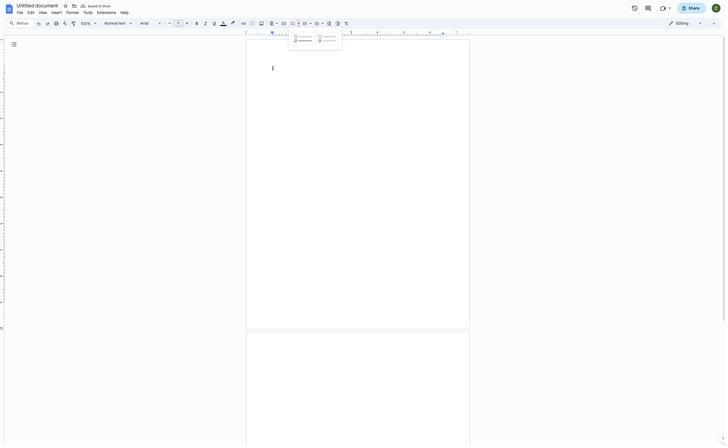 Task type: locate. For each thing, give the bounding box(es) containing it.
bottom margin image
[[0, 301, 4, 329]]

normal text
[[105, 21, 126, 26]]

line & paragraph spacing image
[[281, 19, 287, 27]]

extensions menu item
[[95, 9, 118, 16]]

edit menu item
[[25, 9, 37, 16]]

help menu item
[[118, 9, 131, 16]]

highlight color image
[[230, 19, 236, 26]]

Font size text field
[[174, 20, 183, 27]]

menu bar containing file
[[15, 7, 131, 16]]

Star checkbox
[[62, 2, 70, 10]]

format menu item
[[64, 9, 81, 16]]

arial
[[140, 21, 149, 26]]

application
[[0, 0, 727, 446]]

drive
[[102, 4, 110, 8]]

normal
[[105, 21, 118, 26]]

Rename text field
[[15, 2, 61, 9]]

styles list. normal text selected. option
[[105, 19, 126, 27]]

view
[[39, 10, 47, 15]]

menu bar
[[15, 7, 131, 16]]

share button
[[678, 3, 707, 14]]

right margin image
[[442, 31, 470, 35]]

Zoom field
[[79, 19, 99, 28]]

menu bar inside menu bar banner
[[15, 7, 131, 16]]

editing button
[[666, 19, 707, 27]]

tools
[[83, 10, 93, 15]]

help
[[121, 10, 129, 15]]

Menus field
[[7, 19, 34, 27]]

main toolbar
[[34, 0, 351, 258]]

saved to drive button
[[79, 2, 112, 10]]

insert image image
[[259, 19, 265, 27]]

view menu item
[[37, 9, 49, 16]]

row
[[291, 31, 340, 46]]

text color image
[[221, 19, 227, 26]]

saved
[[88, 4, 97, 8]]

file
[[17, 10, 23, 15]]

insert menu item
[[49, 9, 64, 16]]

menu bar banner
[[0, 0, 727, 446]]

tools menu item
[[81, 9, 95, 16]]

mode and view toolbar
[[665, 18, 719, 29]]



Task type: vqa. For each thing, say whether or not it's contained in the screenshot.
list
no



Task type: describe. For each thing, give the bounding box(es) containing it.
edit
[[28, 10, 34, 15]]

row inside application
[[291, 31, 340, 46]]

extensions
[[97, 10, 116, 15]]

to
[[98, 4, 101, 8]]

top margin image
[[0, 40, 4, 67]]

editing
[[677, 21, 689, 26]]

left margin image
[[247, 31, 274, 35]]

saved to drive
[[88, 4, 110, 8]]

share
[[690, 6, 700, 11]]

text
[[119, 21, 126, 26]]

row 1. column 1. strikethrough text when checked element
[[292, 32, 315, 45]]

application containing share
[[0, 0, 727, 446]]

row 1. column 2. do not strikethrough text when checked element
[[317, 32, 339, 45]]

Font size field
[[174, 20, 185, 27]]

1
[[246, 30, 247, 34]]

arial option
[[140, 19, 156, 27]]

file menu item
[[15, 9, 25, 16]]

insert
[[52, 10, 62, 15]]

Zoom text field
[[79, 20, 93, 27]]

format
[[66, 10, 79, 15]]



